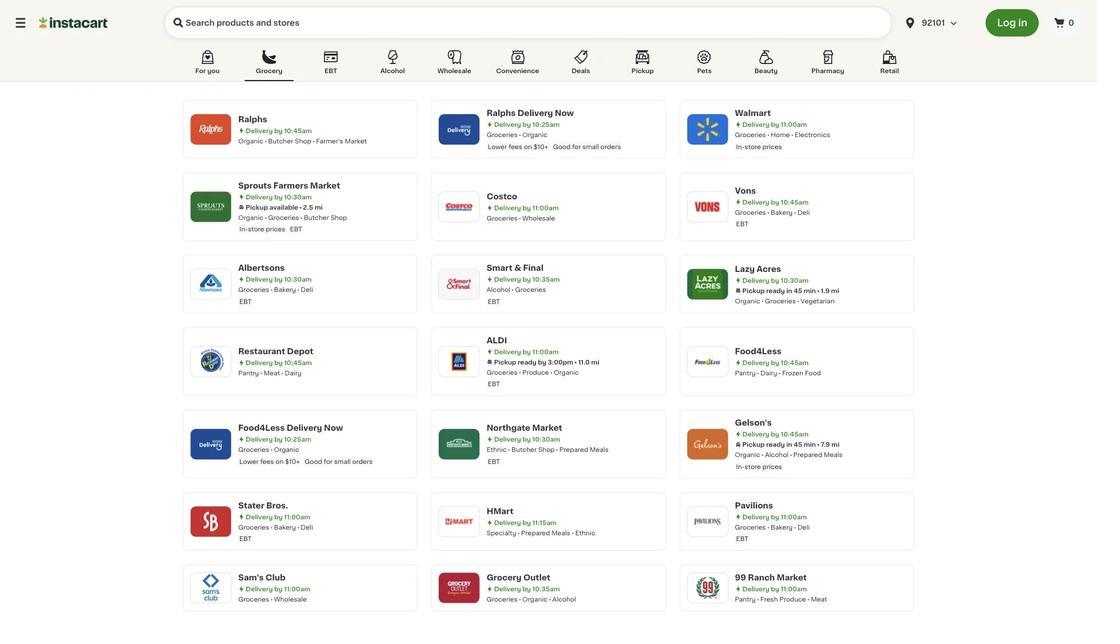 Task type: locate. For each thing, give the bounding box(es) containing it.
99 ranch market logo image
[[693, 574, 723, 603]]

by for gelson's
[[771, 431, 780, 438]]

11:00am
[[781, 122, 808, 128], [533, 205, 559, 211], [533, 349, 559, 355], [284, 514, 311, 520], [781, 514, 808, 520], [284, 586, 311, 593], [781, 586, 808, 593]]

2 vertical spatial shop
[[539, 447, 555, 453]]

meals
[[590, 447, 609, 453], [824, 452, 843, 458], [552, 530, 571, 536]]

pickup for sprouts farmers market
[[246, 204, 268, 210]]

organic inside organic groceries butcher shop in-store prices ebt
[[238, 214, 264, 221]]

min for lazy acres
[[804, 287, 816, 294]]

delivery for ralphs
[[246, 127, 273, 134]]

good for ralphs delivery now
[[553, 144, 571, 150]]

ebt
[[325, 68, 337, 74], [737, 221, 749, 227], [290, 226, 302, 232], [240, 298, 252, 305], [488, 298, 500, 305], [488, 381, 500, 387], [488, 459, 500, 465], [240, 536, 252, 542], [737, 536, 749, 542]]

farmers
[[274, 182, 308, 190]]

instacart image
[[39, 16, 107, 30]]

2 vertical spatial in-
[[737, 464, 745, 470]]

1 horizontal spatial food4less
[[736, 348, 782, 356]]

northgate
[[487, 424, 531, 432]]

1 horizontal spatial $10+
[[534, 144, 549, 150]]

in- up pavilions
[[737, 464, 745, 470]]

pharmacy button
[[804, 48, 853, 81]]

organic down 3:00pm
[[554, 369, 579, 376]]

0 horizontal spatial shop
[[295, 138, 311, 144]]

delivery by 10:35am up groceries organic alcohol at the bottom
[[494, 586, 560, 593]]

0 vertical spatial min
[[804, 287, 816, 294]]

hmart
[[487, 508, 514, 516]]

10:45am for restaurant depot
[[284, 360, 312, 366]]

delivery by 10:45am
[[246, 127, 312, 134], [743, 199, 809, 205], [246, 360, 312, 366], [743, 360, 809, 366], [743, 431, 809, 438]]

1 vertical spatial in-
[[240, 226, 248, 232]]

1 vertical spatial delivery by 10:35am
[[494, 586, 560, 593]]

store up pavilions
[[745, 464, 761, 470]]

1 vertical spatial ready
[[518, 359, 537, 365]]

lower for food4less delivery now
[[240, 459, 259, 465]]

beauty
[[755, 68, 778, 74]]

final
[[523, 264, 544, 272]]

0 vertical spatial 10:35am
[[533, 276, 560, 283]]

northgate market logo image
[[445, 430, 474, 459]]

0 vertical spatial in-
[[737, 144, 745, 150]]

groceries bakery deli ebt
[[736, 209, 810, 227], [238, 287, 313, 305], [238, 524, 313, 542], [736, 524, 810, 542]]

meals inside ethnic butcher shop prepared meals ebt
[[590, 447, 609, 453]]

now
[[555, 109, 574, 117], [324, 424, 343, 432]]

2 92101 button from the left
[[904, 7, 973, 39]]

0 vertical spatial shop
[[295, 138, 311, 144]]

by for northgate market
[[523, 437, 531, 443]]

prepared inside organic alcohol prepared meals in-store prices
[[794, 452, 823, 458]]

0 vertical spatial store
[[745, 144, 761, 150]]

ralphs right ralphs logo
[[238, 115, 267, 123]]

delivery by 10:30am down acres
[[743, 277, 809, 283]]

ralphs delivery now logo image
[[445, 115, 474, 144]]

orders for food4less delivery now
[[352, 459, 373, 465]]

1 dairy from the left
[[285, 370, 302, 376]]

10:25am down ralphs delivery now
[[533, 122, 560, 128]]

ralphs right ralphs delivery now logo
[[487, 109, 516, 117]]

min for gelson's
[[804, 442, 816, 448]]

1 vertical spatial ethnic
[[576, 530, 596, 536]]

delivery by 11:00am for stater bros.
[[246, 514, 311, 520]]

1 vertical spatial shop
[[331, 214, 347, 221]]

pickup ready in 45 min
[[743, 287, 816, 294], [743, 442, 816, 448]]

by
[[523, 122, 531, 128], [771, 122, 780, 128], [274, 127, 283, 134], [274, 194, 283, 200], [771, 199, 780, 205], [523, 205, 531, 211], [274, 276, 283, 283], [523, 276, 531, 283], [771, 277, 780, 283], [523, 349, 531, 355], [538, 359, 547, 365], [274, 360, 283, 366], [771, 360, 780, 366], [771, 431, 780, 438], [274, 437, 283, 443], [523, 437, 531, 443], [274, 514, 283, 520], [771, 514, 780, 520], [523, 520, 531, 526], [274, 586, 283, 593], [523, 586, 531, 593], [771, 586, 780, 593]]

good down ralphs delivery now
[[553, 144, 571, 150]]

10:45am
[[284, 127, 312, 134], [781, 199, 809, 205], [284, 360, 312, 366], [781, 360, 809, 366], [781, 431, 809, 438]]

1 horizontal spatial fees
[[509, 144, 523, 150]]

groceries down ralphs delivery now
[[487, 132, 518, 138]]

restaurant depot logo image
[[196, 347, 226, 377]]

grocery outlet logo image
[[445, 574, 474, 603]]

fees down ralphs delivery now
[[509, 144, 523, 150]]

1 horizontal spatial groceries wholesale
[[487, 215, 555, 221]]

bros.
[[266, 502, 288, 510]]

0 horizontal spatial meals
[[552, 530, 571, 536]]

1 horizontal spatial butcher
[[304, 214, 329, 221]]

prepared
[[560, 447, 589, 453], [794, 452, 823, 458], [521, 530, 550, 536]]

mi right 7.9
[[832, 442, 840, 448]]

produce right fresh on the right bottom
[[780, 597, 807, 603]]

45 up organic groceries vegetarian
[[794, 287, 803, 294]]

0 vertical spatial for
[[573, 144, 581, 150]]

butcher for organic
[[268, 138, 293, 144]]

ralphs for ralphs delivery now
[[487, 109, 516, 117]]

$10+
[[534, 144, 549, 150], [285, 459, 300, 465]]

good down food4less delivery now
[[305, 459, 322, 465]]

home
[[771, 132, 790, 138]]

delivery for albertsons
[[246, 276, 273, 283]]

store inside organic alcohol prepared meals in-store prices
[[745, 464, 761, 470]]

by for walmart
[[771, 122, 780, 128]]

groceries bakery deli ebt for albertsons
[[238, 287, 313, 305]]

shop
[[295, 138, 311, 144], [331, 214, 347, 221], [539, 447, 555, 453]]

1 horizontal spatial lower
[[488, 144, 507, 150]]

1 vertical spatial 45
[[794, 442, 803, 448]]

0 horizontal spatial produce
[[523, 369, 549, 376]]

groceries down costco
[[487, 215, 518, 221]]

groceries inside groceries produce organic ebt
[[487, 369, 518, 376]]

delivery by 10:45am for vons
[[743, 199, 809, 205]]

45 for gelson's
[[794, 442, 803, 448]]

ebt inside organic groceries butcher shop in-store prices ebt
[[290, 226, 302, 232]]

10:30am up organic groceries vegetarian
[[781, 277, 809, 283]]

2 horizontal spatial wholesale
[[523, 215, 555, 221]]

food4less up "pantry dairy frozen food"
[[736, 348, 782, 356]]

bakery for stater bros.
[[274, 524, 296, 531]]

pickup ready by 3:00pm
[[494, 359, 574, 365]]

lazy acres logo image
[[693, 269, 723, 299]]

outlet
[[524, 574, 551, 582]]

0 vertical spatial in
[[1019, 18, 1028, 28]]

grocery
[[256, 68, 283, 74], [487, 574, 522, 582]]

groceries organic lower fees on $10+ good for small orders for food4less delivery now
[[238, 447, 373, 465]]

$10+ down food4less delivery now
[[285, 459, 300, 465]]

on down ralphs delivery now
[[524, 144, 532, 150]]

0 vertical spatial groceries organic lower fees on $10+ good for small orders
[[487, 132, 621, 150]]

meat down restaurant depot at the left of the page
[[264, 370, 280, 376]]

ready
[[767, 287, 785, 294], [518, 359, 537, 365], [767, 442, 785, 448]]

2 vertical spatial prices
[[763, 464, 783, 470]]

organic down lazy
[[736, 298, 761, 304]]

0 horizontal spatial orders
[[352, 459, 373, 465]]

delivery by 10:25am for ralphs
[[494, 122, 560, 128]]

0 horizontal spatial 10:25am
[[284, 437, 311, 443]]

99 ranch market
[[736, 574, 807, 582]]

groceries produce organic ebt
[[487, 369, 579, 387]]

delivery by 10:35am
[[494, 276, 560, 283], [494, 586, 560, 593]]

retail button
[[866, 48, 915, 81]]

pantry for 99 ranch market
[[736, 597, 756, 603]]

gelson's logo image
[[693, 430, 723, 459]]

mi for aldi
[[592, 359, 600, 365]]

prices inside groceries home electronics in-store prices
[[763, 144, 783, 150]]

deli for pavilions
[[798, 524, 810, 531]]

grocery left the outlet
[[487, 574, 522, 582]]

lower right food4less delivery now logo
[[240, 459, 259, 465]]

10:30am up ethnic butcher shop prepared meals ebt
[[533, 437, 561, 443]]

groceries down "sam's"
[[238, 597, 269, 603]]

delivery by 10:45am down vons
[[743, 199, 809, 205]]

groceries bakery deli ebt down vons
[[736, 209, 810, 227]]

0 vertical spatial meat
[[264, 370, 280, 376]]

11:00am for 99 ranch market
[[781, 586, 808, 593]]

alcohol inside button
[[381, 68, 405, 74]]

0 horizontal spatial food4less
[[238, 424, 285, 432]]

1 pickup ready in 45 min from the top
[[743, 287, 816, 294]]

0 horizontal spatial dairy
[[285, 370, 302, 376]]

pickup ready in 45 min up organic groceries vegetarian
[[743, 287, 816, 294]]

delivery by 10:45am up 'organic butcher shop farmer's market'
[[246, 127, 312, 134]]

0 vertical spatial 45
[[794, 287, 803, 294]]

2 vertical spatial butcher
[[512, 447, 537, 453]]

1 min from the top
[[804, 287, 816, 294]]

in up organic alcohol prepared meals in-store prices on the bottom right
[[787, 442, 793, 448]]

0 horizontal spatial now
[[324, 424, 343, 432]]

ebt inside button
[[325, 68, 337, 74]]

3:00pm
[[548, 359, 574, 365]]

Search field
[[165, 7, 893, 39]]

1 horizontal spatial grocery
[[487, 574, 522, 582]]

hmart logo image
[[445, 507, 474, 537]]

1 vertical spatial lower
[[240, 459, 259, 465]]

0 vertical spatial fees
[[509, 144, 523, 150]]

0 vertical spatial produce
[[523, 369, 549, 376]]

mi right 11.0
[[592, 359, 600, 365]]

shop for ethnic
[[539, 447, 555, 453]]

food4less
[[736, 348, 782, 356], [238, 424, 285, 432]]

2.5
[[303, 204, 313, 210]]

0 horizontal spatial fees
[[260, 459, 274, 465]]

for down food4less delivery now
[[324, 459, 333, 465]]

beauty button
[[742, 48, 791, 81]]

1 vertical spatial wholesale
[[523, 215, 555, 221]]

groceries down food4less delivery now
[[238, 447, 269, 453]]

ethnic butcher shop prepared meals ebt
[[487, 447, 609, 465]]

prices inside organic alcohol prepared meals in-store prices
[[763, 464, 783, 470]]

now for food4less delivery now
[[324, 424, 343, 432]]

organic groceries butcher shop in-store prices ebt
[[238, 214, 347, 232]]

pantry down 99
[[736, 597, 756, 603]]

ready up organic groceries vegetarian
[[767, 287, 785, 294]]

in inside button
[[1019, 18, 1028, 28]]

deals
[[572, 68, 591, 74]]

10:25am down food4less delivery now
[[284, 437, 311, 443]]

1 vertical spatial groceries organic lower fees on $10+ good for small orders
[[238, 447, 373, 465]]

delivery by 11:00am for 99 ranch market
[[743, 586, 808, 593]]

groceries organic lower fees on $10+ good for small orders for ralphs delivery now
[[487, 132, 621, 150]]

delivery for 99 ranch market
[[743, 586, 770, 593]]

delivery by 10:30am up the available
[[246, 194, 312, 200]]

2 vertical spatial wholesale
[[274, 597, 307, 603]]

store down walmart
[[745, 144, 761, 150]]

delivery by 10:45am up "pantry dairy frozen food"
[[743, 360, 809, 366]]

0 horizontal spatial ralphs
[[238, 115, 267, 123]]

10:30am
[[284, 194, 312, 200], [284, 276, 312, 283], [781, 277, 809, 283], [533, 437, 561, 443]]

1 vertical spatial fees
[[260, 459, 274, 465]]

prepared down 11:15am
[[521, 530, 550, 536]]

mi for gelson's
[[832, 442, 840, 448]]

alcohol inside alcohol groceries ebt
[[487, 287, 511, 293]]

1 vertical spatial butcher
[[304, 214, 329, 221]]

in up organic groceries vegetarian
[[787, 287, 793, 294]]

pickup
[[632, 68, 654, 74], [246, 204, 268, 210], [743, 287, 765, 294], [494, 359, 517, 365], [743, 442, 765, 448]]

prepared down 7.9
[[794, 452, 823, 458]]

ranch
[[749, 574, 775, 582]]

min up vegetarian
[[804, 287, 816, 294]]

delivery by 10:25am
[[494, 122, 560, 128], [246, 437, 311, 443]]

market
[[345, 138, 367, 144], [310, 182, 340, 190], [533, 424, 563, 432], [777, 574, 807, 582]]

grocery right you
[[256, 68, 283, 74]]

groceries down aldi
[[487, 369, 518, 376]]

0 vertical spatial ready
[[767, 287, 785, 294]]

organic down gelson's
[[736, 452, 761, 458]]

0 vertical spatial wholesale
[[438, 68, 472, 74]]

store down pickup available
[[248, 226, 264, 232]]

lazy acres
[[736, 265, 782, 273]]

prices up pavilions
[[763, 464, 783, 470]]

1 vertical spatial groceries wholesale
[[238, 597, 307, 603]]

for
[[573, 144, 581, 150], [324, 459, 333, 465]]

0 vertical spatial butcher
[[268, 138, 293, 144]]

0 vertical spatial pickup ready in 45 min
[[743, 287, 816, 294]]

small for ralphs delivery now
[[583, 144, 599, 150]]

dairy left frozen
[[761, 370, 778, 376]]

for down ralphs delivery now
[[573, 144, 581, 150]]

delivery by 11:00am
[[743, 122, 808, 128], [494, 205, 559, 211], [494, 349, 559, 355], [246, 514, 311, 520], [743, 514, 808, 520], [246, 586, 311, 593], [743, 586, 808, 593]]

in- inside organic alcohol prepared meals in-store prices
[[737, 464, 745, 470]]

delivery by 11:00am for costco
[[494, 205, 559, 211]]

stater bros. logo image
[[196, 507, 226, 537]]

food4less right food4less delivery now logo
[[238, 424, 285, 432]]

ethnic
[[487, 447, 507, 453], [576, 530, 596, 536]]

2 dairy from the left
[[761, 370, 778, 376]]

dairy
[[285, 370, 302, 376], [761, 370, 778, 376]]

ebt inside groceries produce organic ebt
[[488, 381, 500, 387]]

1 horizontal spatial 10:25am
[[533, 122, 560, 128]]

mi right 2.5
[[315, 204, 323, 210]]

prices for gelson's
[[763, 464, 783, 470]]

1 vertical spatial grocery
[[487, 574, 522, 582]]

delivery by 10:30am for sprouts farmers market
[[246, 194, 312, 200]]

pickup for aldi
[[494, 359, 517, 365]]

10:45am for ralphs
[[284, 127, 312, 134]]

0 vertical spatial grocery
[[256, 68, 283, 74]]

fees down food4less delivery now
[[260, 459, 274, 465]]

2 10:35am from the top
[[533, 586, 560, 593]]

$10+ for ralphs
[[534, 144, 549, 150]]

prices inside organic groceries butcher shop in-store prices ebt
[[266, 226, 286, 232]]

produce down 'pickup ready by 3:00pm'
[[523, 369, 549, 376]]

delivery by 10:45am down gelson's
[[743, 431, 809, 438]]

delivery by 10:45am down restaurant depot at the left of the page
[[246, 360, 312, 366]]

1 10:35am from the top
[[533, 276, 560, 283]]

1 horizontal spatial good
[[553, 144, 571, 150]]

delivery by 10:45am for gelson's
[[743, 431, 809, 438]]

1 vertical spatial now
[[324, 424, 343, 432]]

vons logo image
[[693, 192, 723, 222]]

shop inside ethnic butcher shop prepared meals ebt
[[539, 447, 555, 453]]

delivery for smart & final
[[494, 276, 521, 283]]

1 horizontal spatial now
[[555, 109, 574, 117]]

market up 2.5 mi
[[310, 182, 340, 190]]

grocery for grocery
[[256, 68, 283, 74]]

shop for organic
[[295, 138, 311, 144]]

groceries organic lower fees on $10+ good for small orders down ralphs delivery now
[[487, 132, 621, 150]]

2 delivery by 10:35am from the top
[[494, 586, 560, 593]]

pets button
[[680, 48, 729, 81]]

delivery for lazy acres
[[743, 277, 770, 283]]

by for pavilions
[[771, 514, 780, 520]]

electronics
[[795, 132, 831, 138]]

log in button
[[986, 9, 1040, 37]]

1 vertical spatial orders
[[352, 459, 373, 465]]

dairy down depot at the left of the page
[[285, 370, 302, 376]]

1 vertical spatial store
[[248, 226, 264, 232]]

ready up organic alcohol prepared meals in-store prices on the bottom right
[[767, 442, 785, 448]]

1 horizontal spatial shop
[[331, 214, 347, 221]]

pickup ready in 45 min up organic alcohol prepared meals in-store prices on the bottom right
[[743, 442, 816, 448]]

orders for ralphs delivery now
[[601, 144, 621, 150]]

1 vertical spatial prices
[[266, 226, 286, 232]]

groceries down vons
[[736, 209, 766, 216]]

pantry
[[238, 370, 259, 376], [736, 370, 756, 376], [736, 597, 756, 603]]

groceries down pavilions
[[736, 524, 766, 531]]

meat right fresh on the right bottom
[[811, 597, 828, 603]]

1 horizontal spatial for
[[573, 144, 581, 150]]

1 vertical spatial min
[[804, 442, 816, 448]]

grocery outlet
[[487, 574, 551, 582]]

by for hmart
[[523, 520, 531, 526]]

1 horizontal spatial orders
[[601, 144, 621, 150]]

92101
[[922, 19, 946, 27]]

groceries down acres
[[765, 298, 796, 304]]

in- inside organic groceries butcher shop in-store prices ebt
[[240, 226, 248, 232]]

0 horizontal spatial good
[[305, 459, 322, 465]]

0 horizontal spatial $10+
[[285, 459, 300, 465]]

10:30am down 'albertsons'
[[284, 276, 312, 283]]

wholesale for costco
[[523, 215, 555, 221]]

groceries organic lower fees on $10+ good for small orders
[[487, 132, 621, 150], [238, 447, 373, 465]]

fees
[[509, 144, 523, 150], [260, 459, 274, 465]]

1 vertical spatial 10:35am
[[533, 586, 560, 593]]

delivery by 10:25am down ralphs delivery now
[[494, 122, 560, 128]]

by for ralphs delivery now
[[523, 122, 531, 128]]

1 vertical spatial for
[[324, 459, 333, 465]]

delivery by 11:00am down pavilions
[[743, 514, 808, 520]]

groceries wholesale
[[487, 215, 555, 221], [238, 597, 307, 603]]

groceries down final
[[515, 287, 546, 293]]

11.0
[[579, 359, 590, 365]]

0 vertical spatial $10+
[[534, 144, 549, 150]]

costco logo image
[[445, 192, 474, 222]]

1 horizontal spatial small
[[583, 144, 599, 150]]

2 vertical spatial in
[[787, 442, 793, 448]]

store inside organic groceries butcher shop in-store prices ebt
[[248, 226, 264, 232]]

by for food4less delivery now
[[274, 437, 283, 443]]

$10+ down ralphs delivery now
[[534, 144, 549, 150]]

groceries bakery deli ebt for pavilions
[[736, 524, 810, 542]]

delivery for vons
[[743, 199, 770, 205]]

45 up organic alcohol prepared meals in-store prices on the bottom right
[[794, 442, 803, 448]]

delivery for ralphs delivery now
[[494, 122, 521, 128]]

1 horizontal spatial wholesale
[[438, 68, 472, 74]]

alcohol inside organic alcohol prepared meals in-store prices
[[765, 452, 789, 458]]

2 vertical spatial ready
[[767, 442, 785, 448]]

organic down ralphs delivery now
[[523, 132, 548, 138]]

0 horizontal spatial lower
[[240, 459, 259, 465]]

1 45 from the top
[[794, 287, 803, 294]]

organic
[[523, 132, 548, 138], [238, 138, 264, 144], [238, 214, 264, 221], [736, 298, 761, 304], [554, 369, 579, 376], [274, 447, 299, 453], [736, 452, 761, 458], [523, 597, 548, 603]]

2.5 mi
[[303, 204, 323, 210]]

1 vertical spatial on
[[276, 459, 284, 465]]

stater
[[238, 502, 265, 510]]

2 45 from the top
[[794, 442, 803, 448]]

groceries down walmart
[[736, 132, 766, 138]]

0 vertical spatial delivery by 10:35am
[[494, 276, 560, 283]]

in right log at the top of page
[[1019, 18, 1028, 28]]

0 vertical spatial small
[[583, 144, 599, 150]]

organic inside organic alcohol prepared meals in-store prices
[[736, 452, 761, 458]]

0 vertical spatial now
[[555, 109, 574, 117]]

1 horizontal spatial dairy
[[761, 370, 778, 376]]

pickup inside button
[[632, 68, 654, 74]]

alcohol
[[381, 68, 405, 74], [487, 287, 511, 293], [765, 452, 789, 458], [553, 597, 576, 603]]

deals button
[[557, 48, 606, 81]]

butcher inside ethnic butcher shop prepared meals ebt
[[512, 447, 537, 453]]

walmart logo image
[[693, 115, 723, 144]]

1 delivery by 10:35am from the top
[[494, 276, 560, 283]]

0 vertical spatial ethnic
[[487, 447, 507, 453]]

lower right ralphs delivery now logo
[[488, 144, 507, 150]]

delivery by 10:25am down food4less delivery now
[[246, 437, 311, 443]]

1 vertical spatial food4less
[[238, 424, 285, 432]]

pickup ready in 45 min for gelson's
[[743, 442, 816, 448]]

pantry right the food4less logo
[[736, 370, 756, 376]]

1 92101 button from the left
[[897, 7, 980, 39]]

by for 99 ranch market
[[771, 586, 780, 593]]

92101 button
[[897, 7, 980, 39], [904, 7, 973, 39]]

min left 7.9
[[804, 442, 816, 448]]

0 vertical spatial delivery by 10:25am
[[494, 122, 560, 128]]

1 vertical spatial $10+
[[285, 459, 300, 465]]

0 horizontal spatial ethnic
[[487, 447, 507, 453]]

vegetarian
[[801, 298, 835, 304]]

groceries down the available
[[268, 214, 299, 221]]

delivery for stater bros.
[[246, 514, 273, 520]]

delivery by 11:00am down club
[[246, 586, 311, 593]]

2 vertical spatial store
[[745, 464, 761, 470]]

1 horizontal spatial meat
[[811, 597, 828, 603]]

groceries wholesale for sam's club
[[238, 597, 307, 603]]

shop inside organic groceries butcher shop in-store prices ebt
[[331, 214, 347, 221]]

in- down pickup available
[[240, 226, 248, 232]]

organic down food4less delivery now
[[274, 447, 299, 453]]

10:25am
[[533, 122, 560, 128], [284, 437, 311, 443]]

delivery for hmart
[[494, 520, 521, 526]]

1 vertical spatial in
[[787, 287, 793, 294]]

alcohol button
[[368, 48, 418, 81]]

0 horizontal spatial grocery
[[256, 68, 283, 74]]

10:25am for food4less
[[284, 437, 311, 443]]

2 horizontal spatial prepared
[[794, 452, 823, 458]]

delivery by 10:45am for restaurant depot
[[246, 360, 312, 366]]

10:35am for smart & final
[[533, 276, 560, 283]]

ready up groceries produce organic ebt
[[518, 359, 537, 365]]

delivery for aldi
[[494, 349, 521, 355]]

prices
[[763, 144, 783, 150], [266, 226, 286, 232], [763, 464, 783, 470]]

produce
[[523, 369, 549, 376], [780, 597, 807, 603]]

2 horizontal spatial meals
[[824, 452, 843, 458]]

1 horizontal spatial prepared
[[560, 447, 589, 453]]

2 min from the top
[[804, 442, 816, 448]]

organic inside groceries produce organic ebt
[[554, 369, 579, 376]]

prepared down northgate market on the bottom of page
[[560, 447, 589, 453]]

fees for ralphs
[[509, 144, 523, 150]]

groceries bakery deli ebt for vons
[[736, 209, 810, 227]]

10:35am down final
[[533, 276, 560, 283]]

delivery by 10:45am for food4less
[[743, 360, 809, 366]]

store for sprouts farmers market
[[248, 226, 264, 232]]

10:30am down farmers
[[284, 194, 312, 200]]

organic right ralphs logo
[[238, 138, 264, 144]]

grocery inside button
[[256, 68, 283, 74]]

delivery by 11:00am down bros.
[[246, 514, 311, 520]]

alcohol groceries ebt
[[487, 287, 546, 305]]

in- down walmart
[[737, 144, 745, 150]]

None search field
[[165, 7, 893, 39]]

butcher
[[268, 138, 293, 144], [304, 214, 329, 221], [512, 447, 537, 453]]

albertsons logo image
[[196, 269, 226, 299]]

1 horizontal spatial on
[[524, 144, 532, 150]]

1 horizontal spatial groceries organic lower fees on $10+ good for small orders
[[487, 132, 621, 150]]

1.9
[[821, 287, 830, 294]]

delivery for northgate market
[[494, 437, 521, 443]]

ebt inside ethnic butcher shop prepared meals ebt
[[488, 459, 500, 465]]

food4less for food4less delivery now
[[238, 424, 285, 432]]

delivery by 11:00am up 'pickup ready by 3:00pm'
[[494, 349, 559, 355]]

by for food4less
[[771, 360, 780, 366]]

wholesale inside 'wholesale' button
[[438, 68, 472, 74]]

10:35am down the outlet
[[533, 586, 560, 593]]

delivery by 11:00am up fresh on the right bottom
[[743, 586, 808, 593]]

2 horizontal spatial shop
[[539, 447, 555, 453]]

0 horizontal spatial wholesale
[[274, 597, 307, 603]]

ready for lazy acres
[[767, 287, 785, 294]]

7.9
[[821, 442, 831, 448]]

1 vertical spatial good
[[305, 459, 322, 465]]

delivery by 10:30am down northgate market on the bottom of page
[[494, 437, 561, 443]]

pavilions logo image
[[693, 507, 723, 537]]

mi right the 1.9
[[832, 287, 840, 294]]

2 pickup ready in 45 min from the top
[[743, 442, 816, 448]]



Task type: describe. For each thing, give the bounding box(es) containing it.
delivery by 11:00am for pavilions
[[743, 514, 808, 520]]

meals inside organic alcohol prepared meals in-store prices
[[824, 452, 843, 458]]

99
[[736, 574, 747, 582]]

0 button
[[1046, 11, 1084, 34]]

for
[[195, 68, 206, 74]]

10:45am for gelson's
[[781, 431, 809, 438]]

10:25am for ralphs
[[533, 122, 560, 128]]

bakery for vons
[[771, 209, 793, 216]]

10:45am for food4less
[[781, 360, 809, 366]]

shop categories tab list
[[183, 48, 915, 81]]

sprouts
[[238, 182, 272, 190]]

food4less delivery now
[[238, 424, 343, 432]]

restaurant depot
[[238, 348, 314, 356]]

pickup available
[[246, 204, 298, 210]]

ralphs logo image
[[196, 115, 226, 144]]

ebt inside alcohol groceries ebt
[[488, 298, 500, 305]]

for you
[[195, 68, 220, 74]]

11:00am for walmart
[[781, 122, 808, 128]]

pantry dairy frozen food
[[736, 370, 822, 376]]

delivery for food4less
[[743, 360, 770, 366]]

fees for food4less
[[260, 459, 274, 465]]

0 horizontal spatial meat
[[264, 370, 280, 376]]

11:00am for costco
[[533, 205, 559, 211]]

delivery for gelson's
[[743, 431, 770, 438]]

albertsons
[[238, 264, 285, 272]]

sam's
[[238, 574, 264, 582]]

aldi
[[487, 336, 507, 345]]

good for food4less delivery now
[[305, 459, 322, 465]]

groceries inside groceries home electronics in-store prices
[[736, 132, 766, 138]]

frozen
[[783, 370, 804, 376]]

groceries home electronics in-store prices
[[736, 132, 831, 150]]

grocery for grocery outlet
[[487, 574, 522, 582]]

food4less delivery now logo image
[[196, 430, 226, 459]]

by for ralphs
[[274, 127, 283, 134]]

smart & final logo image
[[445, 269, 474, 299]]

1 horizontal spatial produce
[[780, 597, 807, 603]]

lower for ralphs delivery now
[[488, 144, 507, 150]]

10:30am for lazy acres
[[781, 277, 809, 283]]

groceries organic alcohol
[[487, 597, 576, 603]]

11.0 mi
[[579, 359, 600, 365]]

acres
[[757, 265, 782, 273]]

bakery for pavilions
[[771, 524, 793, 531]]

pantry for food4less
[[736, 370, 756, 376]]

butcher for ethnic
[[512, 447, 537, 453]]

by for sam's club
[[274, 586, 283, 593]]

food
[[805, 370, 822, 376]]

10:30am for northgate market
[[533, 437, 561, 443]]

you
[[207, 68, 220, 74]]

deli for stater bros.
[[301, 524, 313, 531]]

wholesale for sam's club
[[274, 597, 307, 603]]

pickup button
[[618, 48, 668, 81]]

for for ralphs delivery now
[[573, 144, 581, 150]]

butcher inside organic groceries butcher shop in-store prices ebt
[[304, 214, 329, 221]]

delivery for walmart
[[743, 122, 770, 128]]

1.9 mi
[[821, 287, 840, 294]]

ethnic inside ethnic butcher shop prepared meals ebt
[[487, 447, 507, 453]]

depot
[[287, 348, 314, 356]]

1 horizontal spatial ethnic
[[576, 530, 596, 536]]

log in
[[998, 18, 1028, 28]]

deli for albertsons
[[301, 287, 313, 293]]

&
[[515, 264, 522, 272]]

0
[[1069, 19, 1075, 27]]

11:00am for stater bros.
[[284, 514, 311, 520]]

0 horizontal spatial prepared
[[521, 530, 550, 536]]

ebt button
[[307, 48, 356, 81]]

10:30am for albertsons
[[284, 276, 312, 283]]

pharmacy
[[812, 68, 845, 74]]

10:45am for vons
[[781, 199, 809, 205]]

groceries down grocery outlet
[[487, 597, 518, 603]]

in- for gelson's
[[737, 464, 745, 470]]

specialty prepared meals ethnic
[[487, 530, 596, 536]]

pets
[[698, 68, 712, 74]]

prepared inside ethnic butcher shop prepared meals ebt
[[560, 447, 589, 453]]

organic alcohol prepared meals in-store prices
[[736, 452, 843, 470]]

by for grocery outlet
[[523, 586, 531, 593]]

store for gelson's
[[745, 464, 761, 470]]

by for aldi
[[523, 349, 531, 355]]

11:00am for sam's club
[[284, 586, 311, 593]]

food4less logo image
[[693, 347, 723, 377]]

produce inside groceries produce organic ebt
[[523, 369, 549, 376]]

available
[[270, 204, 298, 210]]

delivery by 11:00am for sam's club
[[246, 586, 311, 593]]

pavilions
[[736, 502, 774, 510]]

on for food4less
[[276, 459, 284, 465]]

10:35am for grocery outlet
[[533, 586, 560, 593]]

pickup for lazy acres
[[743, 287, 765, 294]]

pantry for restaurant depot
[[238, 370, 259, 376]]

$10+ for food4less
[[285, 459, 300, 465]]

delivery by 10:30am for lazy acres
[[743, 277, 809, 283]]

11:00am for pavilions
[[781, 514, 808, 520]]

walmart
[[736, 109, 771, 117]]

gelson's
[[736, 419, 772, 427]]

mi for lazy acres
[[832, 287, 840, 294]]

convenience button
[[492, 48, 544, 81]]

by for restaurant depot
[[274, 360, 283, 366]]

groceries inside organic groceries butcher shop in-store prices ebt
[[268, 214, 299, 221]]

10:30am for sprouts farmers market
[[284, 194, 312, 200]]

pickup for gelson's
[[743, 442, 765, 448]]

groceries inside alcohol groceries ebt
[[515, 287, 546, 293]]

market up ethnic butcher shop prepared meals ebt
[[533, 424, 563, 432]]

delivery by 10:35am for outlet
[[494, 586, 560, 593]]

groceries bakery deli ebt for stater bros.
[[238, 524, 313, 542]]

organic groceries vegetarian
[[736, 298, 835, 304]]

delivery by 10:25am for food4less
[[246, 437, 311, 443]]

convenience
[[496, 68, 540, 74]]

in- inside groceries home electronics in-store prices
[[737, 144, 745, 150]]

by for sprouts farmers market
[[274, 194, 283, 200]]

delivery by 10:45am for ralphs
[[246, 127, 312, 134]]

11:00am for aldi
[[533, 349, 559, 355]]

aldi logo image
[[445, 347, 474, 377]]

fresh
[[761, 597, 778, 603]]

ready for aldi
[[518, 359, 537, 365]]

groceries wholesale for costco
[[487, 215, 555, 221]]

sam's club
[[238, 574, 286, 582]]

grocery button
[[245, 48, 294, 81]]

sprouts farmers market logo image
[[196, 192, 226, 222]]

club
[[266, 574, 286, 582]]

pantry meat dairy
[[238, 370, 302, 376]]

ready for gelson's
[[767, 442, 785, 448]]

deli for vons
[[798, 209, 810, 216]]

organic down the outlet
[[523, 597, 548, 603]]

farmer's
[[316, 138, 344, 144]]

pantry fresh produce meat
[[736, 597, 828, 603]]

for for food4less delivery now
[[324, 459, 333, 465]]

by for stater bros.
[[274, 514, 283, 520]]

market right farmer's
[[345, 138, 367, 144]]

restaurant
[[238, 348, 285, 356]]

sprouts farmers market
[[238, 182, 340, 190]]

in for lazy acres
[[787, 287, 793, 294]]

northgate market
[[487, 424, 563, 432]]

7.9 mi
[[821, 442, 840, 448]]

11:15am
[[533, 520, 557, 526]]

log
[[998, 18, 1017, 28]]

sam's club logo image
[[196, 574, 226, 603]]

for you button
[[183, 48, 232, 81]]

lazy
[[736, 265, 755, 273]]

small for food4less delivery now
[[334, 459, 351, 465]]

delivery for sam's club
[[246, 586, 273, 593]]

1 vertical spatial meat
[[811, 597, 828, 603]]

bakery for albertsons
[[274, 287, 296, 293]]

vons
[[736, 187, 756, 195]]

stater bros.
[[238, 502, 288, 510]]

wholesale button
[[430, 48, 479, 81]]

delivery by 11:15am
[[494, 520, 557, 526]]

store inside groceries home electronics in-store prices
[[745, 144, 761, 150]]

retail
[[881, 68, 900, 74]]

smart & final
[[487, 264, 544, 272]]

45 for lazy acres
[[794, 287, 803, 294]]

pickup ready in 45 min for lazy acres
[[743, 287, 816, 294]]

organic butcher shop farmer's market
[[238, 138, 367, 144]]

groceries down stater
[[238, 524, 269, 531]]

smart
[[487, 264, 513, 272]]

groceries down 'albertsons'
[[238, 287, 269, 293]]

specialty
[[487, 530, 517, 536]]

ralphs delivery now
[[487, 109, 574, 117]]

costco
[[487, 193, 518, 201]]

mi for sprouts farmers market
[[315, 204, 323, 210]]

delivery by 11:00am for aldi
[[494, 349, 559, 355]]

delivery by 10:30am for albertsons
[[246, 276, 312, 283]]

market up the pantry fresh produce meat
[[777, 574, 807, 582]]

now for ralphs delivery now
[[555, 109, 574, 117]]



Task type: vqa. For each thing, say whether or not it's contained in the screenshot.
the & in the Pickles & Relish LINK
no



